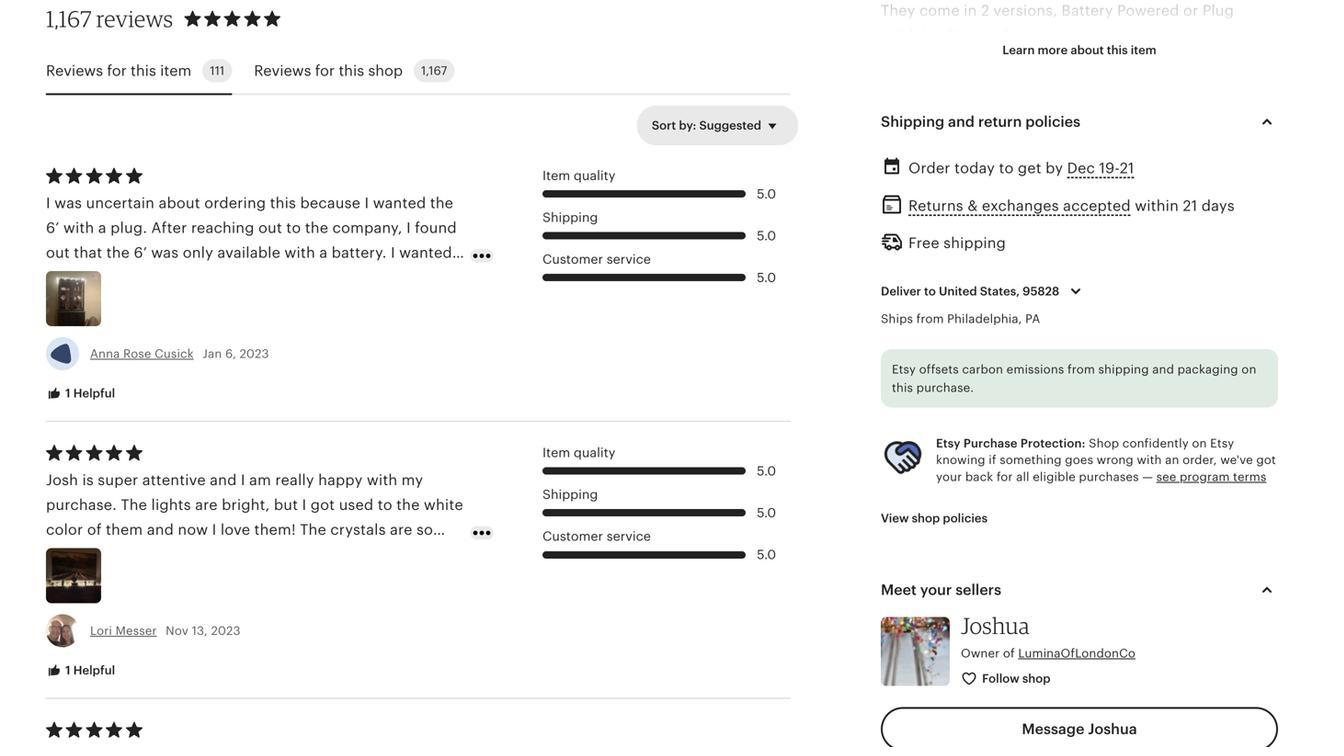 Task type: vqa. For each thing, say whether or not it's contained in the screenshot.
Only to the top
yes



Task type: locate. For each thing, give the bounding box(es) containing it.
the
[[121, 497, 147, 514], [300, 522, 326, 539]]

length:
[[881, 152, 932, 169], [881, 427, 932, 444]]

0 vertical spatial for
[[890, 302, 913, 319]]

2 1 helpful from the top
[[63, 664, 115, 678]]

2 helpful from the top
[[73, 664, 115, 678]]

0 vertical spatial shipping
[[944, 235, 1006, 251]]

reviews down 1,167 reviews
[[46, 62, 103, 79]]

1 vertical spatial hours
[[881, 277, 922, 294]]

etsy up we've
[[1211, 437, 1235, 451]]

1 1 helpful from the top
[[63, 387, 115, 400]]

3 - from the top
[[881, 252, 886, 269]]

for down deliver
[[890, 302, 913, 319]]

dimensions: up 10ft
[[890, 402, 978, 419]]

use inside - battery operated; 3 x aa batteries required; batteries not included - built-in timer feature; lasts 6 hours when on; lasts 18 hours when turned off - for indoor use only
[[969, 302, 994, 319]]

0 vertical spatial when
[[1142, 252, 1181, 269]]

when
[[1142, 252, 1181, 269], [926, 277, 965, 294]]

reviews
[[46, 62, 103, 79], [254, 62, 311, 79]]

length: inside - dimensions: total length: 7.5ft (2.3m); illuminated length: 6ft (1.8m)
[[1021, 127, 1076, 144]]

1 only from the top
[[998, 302, 1028, 319]]

1 vertical spatial customer service
[[543, 530, 651, 544]]

2 vertical spatial shop
[[1023, 672, 1051, 686]]

helpful for lori messer nov 13, 2023
[[73, 664, 115, 678]]

0 vertical spatial 2023
[[240, 347, 269, 361]]

to left "get"
[[999, 160, 1014, 177]]

1 vertical spatial joshua
[[1088, 722, 1137, 738]]

2 for from the top
[[890, 502, 913, 519]]

1 vertical spatial illuminated
[[1156, 402, 1236, 419]]

reviews for this item
[[46, 62, 192, 79]]

dimensions: inside - dimensions: total length: 20ft (6m); illuminated length: 10ft (3m) - 200 warm led lights - us plug included - for indoor use only
[[890, 402, 978, 419]]

total for (1.8m)
[[982, 127, 1017, 144]]

batteries down 'dec 19-21' button
[[1070, 202, 1134, 219]]

1 vertical spatial use
[[969, 502, 994, 519]]

1 vertical spatial on
[[1192, 437, 1207, 451]]

2 5.0 from the top
[[757, 228, 776, 243]]

illuminated for - dimensions: total length: 7.5ft (2.3m); illuminated length: 6ft (1.8m)
[[1169, 127, 1250, 144]]

1 customer from the top
[[543, 252, 603, 267]]

i right now on the left bottom
[[212, 522, 217, 539]]

hours down "built-"
[[881, 277, 922, 294]]

item right about
[[1131, 43, 1157, 57]]

the up in.
[[300, 522, 326, 539]]

got
[[1257, 454, 1277, 467], [311, 497, 335, 514]]

length: up 200
[[881, 427, 932, 444]]

0 vertical spatial your
[[936, 470, 962, 484]]

1 helpful down lori
[[63, 664, 115, 678]]

and left packaging
[[1153, 363, 1175, 377]]

1 vertical spatial customer
[[543, 530, 603, 544]]

shipping up timer
[[944, 235, 1006, 251]]

1 length: from the top
[[1021, 127, 1076, 144]]

0 horizontal spatial purchase.
[[46, 497, 117, 514]]

shop for follow shop
[[1023, 672, 1051, 686]]

0 horizontal spatial lasts
[[1047, 252, 1080, 269]]

1 horizontal spatial 21
[[1183, 198, 1198, 214]]

crystals
[[330, 522, 386, 539]]

21 down "(2.3m);"
[[1120, 160, 1135, 177]]

1 use from the top
[[969, 302, 994, 319]]

2 quality from the top
[[574, 446, 616, 460]]

to inside dropdown button
[[924, 285, 936, 298]]

this inside josh is super attentive and i am really happy with my purchase. the lights are bright, but i got used to the white color of them and now i love them! the crystals are so pretty and i love that they are plug in. highly recommend this shop!
[[46, 572, 72, 589]]

1 length: from the top
[[881, 152, 932, 169]]

timer
[[945, 252, 983, 269]]

them!
[[254, 522, 296, 539]]

message joshua
[[1022, 722, 1137, 738]]

2 customer from the top
[[543, 530, 603, 544]]

of
[[87, 522, 102, 539], [1003, 647, 1015, 661]]

0 vertical spatial indoor
[[918, 302, 965, 319]]

owner
[[961, 647, 1000, 661]]

(6m);
[[1114, 402, 1152, 419]]

1 vertical spatial policies
[[943, 512, 988, 526]]

1 vertical spatial 21
[[1183, 198, 1198, 214]]

on right packaging
[[1242, 363, 1257, 377]]

jan
[[203, 347, 222, 361]]

1 total from the top
[[982, 127, 1017, 144]]

indoor right "view"
[[918, 502, 965, 519]]

joshua up owner
[[961, 613, 1030, 640]]

etsy inside etsy offsets carbon emissions from shipping and packaging on this purchase.
[[892, 363, 916, 377]]

1 vertical spatial for
[[890, 502, 913, 519]]

customer service for anna rose cusick jan 6, 2023
[[543, 252, 651, 267]]

length: inside - dimensions: total length: 20ft (6m); illuminated length: 10ft (3m) - 200 warm led lights - us plug included - for indoor use only
[[1021, 402, 1076, 419]]

only down states,
[[998, 302, 1028, 319]]

item
[[543, 168, 570, 183], [543, 446, 570, 460]]

0 vertical spatial got
[[1257, 454, 1277, 467]]

2023 right 6,
[[240, 347, 269, 361]]

3
[[1020, 202, 1029, 219]]

your right meet
[[921, 582, 952, 599]]

1 horizontal spatial batteries
[[1207, 202, 1271, 219]]

1 1 from the top
[[65, 387, 70, 400]]

1 horizontal spatial to
[[924, 285, 936, 298]]

1 vertical spatial are
[[390, 522, 413, 539]]

view details of this review photo by anna rose cusick image
[[46, 271, 101, 326]]

0 vertical spatial 1 helpful
[[63, 387, 115, 400]]

my
[[402, 472, 423, 489]]

order
[[909, 160, 951, 177]]

2 service from the top
[[607, 530, 651, 544]]

2 use from the top
[[969, 502, 994, 519]]

1 vertical spatial plug
[[915, 477, 946, 494]]

dimensions: inside - dimensions: total length: 7.5ft (2.3m); illuminated length: 6ft (1.8m)
[[890, 127, 978, 144]]

for inside - battery operated; 3 x aa batteries required; batteries not included - built-in timer feature; lasts 6 hours when on; lasts 18 hours when turned off - for indoor use only
[[890, 302, 913, 319]]

purchase. inside etsy offsets carbon emissions from shipping and packaging on this purchase.
[[917, 381, 974, 395]]

total inside - dimensions: total length: 7.5ft (2.3m); illuminated length: 6ft (1.8m)
[[982, 127, 1017, 144]]

2 horizontal spatial etsy
[[1211, 437, 1235, 451]]

with inside shop confidently on etsy knowing if something goes wrong with an order, we've got your back for all eligible purchases —
[[1137, 454, 1162, 467]]

use down 'deliver to united states, 95828' on the top right of page
[[969, 302, 994, 319]]

1 horizontal spatial etsy
[[936, 437, 961, 451]]

2 item from the top
[[543, 446, 570, 460]]

1 item from the top
[[543, 168, 570, 183]]

0 vertical spatial item quality
[[543, 168, 616, 183]]

purchase. down "offsets" on the right of the page
[[917, 381, 974, 395]]

1 indoor from the top
[[918, 302, 965, 319]]

something
[[1000, 454, 1062, 467]]

lori messer link
[[90, 624, 157, 638]]

1 vertical spatial 1 helpful
[[63, 664, 115, 678]]

6 5.0 from the top
[[757, 548, 776, 562]]

2023
[[240, 347, 269, 361], [211, 624, 241, 638]]

1 service from the top
[[607, 252, 651, 267]]

love down bright,
[[221, 522, 250, 539]]

included down led
[[950, 477, 1013, 494]]

2 indoor from the top
[[918, 502, 965, 519]]

about
[[1071, 43, 1104, 57]]

21
[[1120, 160, 1135, 177], [1183, 198, 1198, 214]]

5 5.0 from the top
[[757, 506, 776, 520]]

0 vertical spatial total
[[982, 127, 1017, 144]]

length: inside - dimensions: total length: 20ft (6m); illuminated length: 10ft (3m) - 200 warm led lights - us plug included - for indoor use only
[[881, 427, 932, 444]]

from right ships
[[917, 312, 944, 326]]

lasts left 6
[[1047, 252, 1080, 269]]

lights down attentive
[[151, 497, 191, 514]]

1 vertical spatial your
[[921, 582, 952, 599]]

2 horizontal spatial for
[[997, 470, 1013, 484]]

(2.3m);
[[1115, 127, 1165, 144]]

200
[[890, 452, 920, 469]]

this inside etsy offsets carbon emissions from shipping and packaging on this purchase.
[[892, 381, 913, 395]]

service
[[607, 252, 651, 267], [607, 530, 651, 544]]

item quality
[[543, 168, 616, 183], [543, 446, 616, 460]]

0 vertical spatial illuminated
[[1169, 127, 1250, 144]]

included inside - battery operated; 3 x aa batteries required; batteries not included - built-in timer feature; lasts 6 hours when on; lasts 18 hours when turned off - for indoor use only
[[909, 227, 972, 244]]

1 vertical spatial length:
[[1021, 402, 1076, 419]]

are right they
[[234, 547, 257, 564]]

1 item quality from the top
[[543, 168, 616, 183]]

terms
[[1234, 470, 1267, 484]]

0 horizontal spatial batteries
[[1070, 202, 1134, 219]]

that
[[166, 547, 195, 564]]

plug
[[261, 547, 293, 564]]

and inside etsy offsets carbon emissions from shipping and packaging on this purchase.
[[1153, 363, 1175, 377]]

0 horizontal spatial 21
[[1120, 160, 1135, 177]]

2 1 from the top
[[65, 664, 70, 678]]

3 5.0 from the top
[[757, 270, 776, 285]]

1 customer service from the top
[[543, 252, 651, 267]]

tab list containing reviews for this item
[[46, 48, 791, 95]]

1,167 inside tab list
[[421, 64, 447, 78]]

- dimensions: total length: 7.5ft (2.3m); illuminated length: 6ft (1.8m)
[[881, 127, 1250, 169]]

joshua
[[961, 613, 1030, 640], [1088, 722, 1137, 738]]

0 horizontal spatial policies
[[943, 512, 988, 526]]

get
[[1018, 160, 1042, 177]]

1 helpful button down anna
[[32, 377, 129, 411]]

customer
[[543, 252, 603, 267], [543, 530, 603, 544]]

2 length: from the top
[[881, 427, 932, 444]]

1 helpful down anna
[[63, 387, 115, 400]]

length: up protection:
[[1021, 402, 1076, 419]]

1 for from the top
[[890, 302, 913, 319]]

in
[[928, 252, 941, 269]]

item for lori messer nov 13, 2023
[[543, 446, 570, 460]]

0 horizontal spatial for
[[107, 62, 127, 79]]

length: inside - dimensions: total length: 7.5ft (2.3m); illuminated length: 6ft (1.8m)
[[881, 152, 932, 169]]

and up bright,
[[210, 472, 237, 489]]

0 vertical spatial to
[[999, 160, 1014, 177]]

1 horizontal spatial are
[[234, 547, 257, 564]]

for for item
[[107, 62, 127, 79]]

joshua right message
[[1088, 722, 1137, 738]]

0 horizontal spatial shipping
[[944, 235, 1006, 251]]

total inside - dimensions: total length: 20ft (6m); illuminated length: 10ft (3m) - 200 warm led lights - us plug included - for indoor use only
[[982, 402, 1017, 419]]

0 vertical spatial lights
[[999, 452, 1039, 469]]

warm
[[924, 452, 963, 469]]

tab list
[[46, 48, 791, 95]]

—
[[1143, 470, 1153, 484]]

service for anna rose cusick jan 6, 2023
[[607, 252, 651, 267]]

of left 'them'
[[87, 522, 102, 539]]

0 horizontal spatial reviews
[[46, 62, 103, 79]]

days
[[1202, 198, 1235, 214]]

1 horizontal spatial with
[[1137, 454, 1162, 467]]

cusick
[[155, 347, 194, 361]]

helpful down lori
[[73, 664, 115, 678]]

when left on;
[[1142, 252, 1181, 269]]

from up 20ft
[[1068, 363, 1095, 377]]

only inside - dimensions: total length: 20ft (6m); illuminated length: 10ft (3m) - 200 warm led lights - us plug included - for indoor use only
[[998, 502, 1028, 519]]

required;
[[1138, 202, 1203, 219]]

1 for anna
[[65, 387, 70, 400]]

0 vertical spatial are
[[195, 497, 218, 514]]

an
[[1166, 454, 1180, 467]]

1 lasts from the left
[[1047, 252, 1080, 269]]

they
[[199, 547, 230, 564]]

are up now on the left bottom
[[195, 497, 218, 514]]

of up follow shop button
[[1003, 647, 1015, 661]]

1 horizontal spatial lights
[[999, 452, 1039, 469]]

0 horizontal spatial with
[[367, 472, 398, 489]]

on
[[1242, 363, 1257, 377], [1192, 437, 1207, 451]]

joshua inside 'button'
[[1088, 722, 1137, 738]]

follow shop button
[[947, 663, 1067, 697]]

length: up by
[[1021, 127, 1076, 144]]

hours right 6
[[1097, 252, 1138, 269]]

0 vertical spatial customer
[[543, 252, 603, 267]]

1 vertical spatial to
[[924, 285, 936, 298]]

1 vertical spatial lights
[[151, 497, 191, 514]]

exchanges
[[982, 198, 1059, 214]]

1 horizontal spatial purchase.
[[917, 381, 974, 395]]

off
[[1021, 277, 1041, 294]]

1 horizontal spatial the
[[300, 522, 326, 539]]

0 horizontal spatial from
[[917, 312, 944, 326]]

1 vertical spatial included
[[950, 477, 1013, 494]]

0 vertical spatial shop
[[368, 62, 403, 79]]

2 item quality from the top
[[543, 446, 616, 460]]

message joshua button
[[881, 708, 1279, 748]]

learn more about this item button
[[989, 33, 1171, 67]]

1 helpful button down lori
[[32, 654, 129, 688]]

use down back
[[969, 502, 994, 519]]

i down 'them'
[[124, 547, 129, 564]]

1 vertical spatial love
[[133, 547, 162, 564]]

1 horizontal spatial hours
[[1097, 252, 1138, 269]]

item quality for anna rose cusick jan 6, 2023
[[543, 168, 616, 183]]

1 horizontal spatial joshua
[[1088, 722, 1137, 738]]

batteries up 18
[[1207, 202, 1271, 219]]

are left so at the left bottom of the page
[[390, 522, 413, 539]]

1 vertical spatial from
[[1068, 363, 1095, 377]]

purchase
[[964, 437, 1018, 451]]

included up in
[[909, 227, 972, 244]]

reviews for reviews for this item
[[46, 62, 103, 79]]

suggested
[[699, 119, 762, 132]]

got inside shop confidently on etsy knowing if something goes wrong with an order, we've got your back for all eligible purchases —
[[1257, 454, 1277, 467]]

recommend
[[369, 547, 456, 564]]

shop!
[[76, 572, 116, 589]]

item
[[1131, 43, 1157, 57], [160, 62, 192, 79]]

purchase. inside josh is super attentive and i am really happy with my purchase. the lights are bright, but i got used to the white color of them and now i love them! the crystals are so pretty and i love that they are plug in. highly recommend this shop!
[[46, 497, 117, 514]]

only down the all
[[998, 502, 1028, 519]]

wrong
[[1097, 454, 1134, 467]]

reviews
[[96, 5, 173, 32]]

reviews right 111
[[254, 62, 311, 79]]

indoor down 'united'
[[918, 302, 965, 319]]

joshua inside the joshua owner of luminaoflondonco
[[961, 613, 1030, 640]]

shipping up (6m);
[[1099, 363, 1149, 377]]

to left 'united'
[[924, 285, 936, 298]]

when down in
[[926, 277, 965, 294]]

length: left 6ft at the right top of the page
[[881, 152, 932, 169]]

4 5.0 from the top
[[757, 464, 776, 479]]

1 - from the top
[[881, 127, 886, 144]]

etsy up warm in the right bottom of the page
[[936, 437, 961, 451]]

view details of this review photo by lori messer image
[[46, 549, 101, 604]]

1 horizontal spatial lasts
[[1212, 252, 1244, 269]]

lori
[[90, 624, 112, 638]]

with left my
[[367, 472, 398, 489]]

1 helpful from the top
[[73, 387, 115, 400]]

1 vertical spatial service
[[607, 530, 651, 544]]

21 left days
[[1183, 198, 1198, 214]]

1 helpful for lori messer nov 13, 2023
[[63, 664, 115, 678]]

etsy for etsy purchase protection:
[[936, 437, 961, 451]]

us
[[890, 477, 911, 494]]

illuminated right "(2.3m);"
[[1169, 127, 1250, 144]]

illuminated inside - dimensions: total length: 20ft (6m); illuminated length: 10ft (3m) - 200 warm led lights - us plug included - for indoor use only
[[1156, 402, 1236, 419]]

1 vertical spatial quality
[[574, 446, 616, 460]]

order,
[[1183, 454, 1217, 467]]

to inside josh is super attentive and i am really happy with my purchase. the lights are bright, but i got used to the white color of them and now i love them! the crystals are so pretty and i love that they are plug in. highly recommend this shop!
[[378, 497, 393, 514]]

1 vertical spatial total
[[982, 402, 1017, 419]]

2 total from the top
[[982, 402, 1017, 419]]

0 vertical spatial length:
[[881, 152, 932, 169]]

2 length: from the top
[[1021, 402, 1076, 419]]

for down 'us'
[[890, 502, 913, 519]]

0 horizontal spatial lights
[[151, 497, 191, 514]]

0 vertical spatial on
[[1242, 363, 1257, 377]]

10ft
[[936, 427, 964, 444]]

0 vertical spatial from
[[917, 312, 944, 326]]

dimensions: for 6ft
[[890, 127, 978, 144]]

6ft
[[936, 152, 956, 169]]

illuminated inside - dimensions: total length: 7.5ft (2.3m); illuminated length: 6ft (1.8m)
[[1169, 127, 1250, 144]]

lasts left 18
[[1212, 252, 1244, 269]]

1 horizontal spatial item
[[1131, 43, 1157, 57]]

1 vertical spatial item quality
[[543, 446, 616, 460]]

to left the
[[378, 497, 393, 514]]

0 horizontal spatial got
[[311, 497, 335, 514]]

your inside shop confidently on etsy knowing if something goes wrong with an order, we've got your back for all eligible purchases —
[[936, 470, 962, 484]]

111
[[210, 64, 225, 78]]

1 reviews from the left
[[46, 62, 103, 79]]

illuminated
[[1169, 127, 1250, 144], [1156, 402, 1236, 419]]

plug down ships
[[881, 352, 913, 369]]

1 for lori
[[65, 664, 70, 678]]

0 vertical spatial included
[[909, 227, 972, 244]]

from inside etsy offsets carbon emissions from shipping and packaging on this purchase.
[[1068, 363, 1095, 377]]

1 vertical spatial 1 helpful button
[[32, 654, 129, 688]]

1 dimensions: from the top
[[890, 127, 978, 144]]

0 vertical spatial use
[[969, 302, 994, 319]]

2 customer service from the top
[[543, 530, 651, 544]]

1 vertical spatial shipping
[[543, 210, 598, 225]]

1 quality from the top
[[574, 168, 616, 183]]

purchase. down the is
[[46, 497, 117, 514]]

1
[[65, 387, 70, 400], [65, 664, 70, 678]]

1 vertical spatial shipping
[[1099, 363, 1149, 377]]

your down warm in the right bottom of the page
[[936, 470, 962, 484]]

0 vertical spatial of
[[87, 522, 102, 539]]

the up 'them'
[[121, 497, 147, 514]]

0 horizontal spatial to
[[378, 497, 393, 514]]

deliver to united states, 95828 button
[[867, 272, 1101, 311]]

2023 right 13,
[[211, 624, 241, 638]]

1,167 for 1,167 reviews
[[46, 5, 92, 32]]

2 lasts from the left
[[1212, 252, 1244, 269]]

plug inside - dimensions: total length: 20ft (6m); illuminated length: 10ft (3m) - 200 warm led lights - us plug included - for indoor use only
[[915, 477, 946, 494]]

1 vertical spatial got
[[311, 497, 335, 514]]

states,
[[980, 285, 1020, 298]]

total for (3m)
[[982, 402, 1017, 419]]

1,167 reviews
[[46, 5, 173, 32]]

dimensions: up 6ft at the right top of the page
[[890, 127, 978, 144]]

and up shop!
[[93, 547, 120, 564]]

shipping
[[881, 114, 945, 130], [543, 210, 598, 225], [543, 488, 598, 502]]

got up terms
[[1257, 454, 1277, 467]]

total up '(1.8m)'
[[982, 127, 1017, 144]]

today
[[955, 160, 995, 177]]

2 reviews from the left
[[254, 62, 311, 79]]

2 dimensions: from the top
[[890, 402, 978, 419]]

2 horizontal spatial shop
[[1023, 672, 1051, 686]]

message
[[1022, 722, 1085, 738]]

with up — in the right bottom of the page
[[1137, 454, 1162, 467]]

only
[[998, 302, 1028, 319], [998, 502, 1028, 519]]

etsy left "offsets" on the right of the page
[[892, 363, 916, 377]]

policies down back
[[943, 512, 988, 526]]

2 only from the top
[[998, 502, 1028, 519]]

reviews for reviews for this shop
[[254, 62, 311, 79]]

1 1 helpful button from the top
[[32, 377, 129, 411]]

1 vertical spatial length:
[[881, 427, 932, 444]]

length: for 7.5ft
[[1021, 127, 1076, 144]]

sort
[[652, 119, 676, 132]]

lights inside josh is super attentive and i am really happy with my purchase. the lights are bright, but i got used to the white color of them and now i love them! the crystals are so pretty and i love that they are plug in. highly recommend this shop!
[[151, 497, 191, 514]]

1 horizontal spatial love
[[221, 522, 250, 539]]

0 vertical spatial item
[[543, 168, 570, 183]]

0 horizontal spatial on
[[1192, 437, 1207, 451]]

1 horizontal spatial of
[[1003, 647, 1015, 661]]

lights up the all
[[999, 452, 1039, 469]]

total up "(3m)"
[[982, 402, 1017, 419]]

0 horizontal spatial hours
[[881, 277, 922, 294]]

got down "happy"
[[311, 497, 335, 514]]

and up that
[[147, 522, 174, 539]]

2 batteries from the left
[[1207, 202, 1271, 219]]

illuminated for - dimensions: total length: 20ft (6m); illuminated length: 10ft (3m) - 200 warm led lights - us plug included - for indoor use only
[[1156, 402, 1236, 419]]

2 1 helpful button from the top
[[32, 654, 129, 688]]

josh is super attentive and i am really happy with my purchase. the lights are bright, but i got used to the white color of them and now i love them! the crystals are so pretty and i love that they are plug in. highly recommend this shop!
[[46, 472, 463, 589]]

item left 111
[[160, 62, 192, 79]]

highly
[[319, 547, 365, 564]]

customer service for lori messer nov 13, 2023
[[543, 530, 651, 544]]

i right 'but'
[[302, 497, 307, 514]]

included
[[909, 227, 972, 244], [950, 477, 1013, 494]]

1 vertical spatial helpful
[[73, 664, 115, 678]]

love left that
[[133, 547, 162, 564]]

plug down warm in the right bottom of the page
[[915, 477, 946, 494]]

with for to
[[367, 472, 398, 489]]

indoor inside - battery operated; 3 x aa batteries required; batteries not included - built-in timer feature; lasts 6 hours when on; lasts 18 hours when turned off - for indoor use only
[[918, 302, 965, 319]]

by
[[1046, 160, 1063, 177]]

with inside josh is super attentive and i am really happy with my purchase. the lights are bright, but i got used to the white color of them and now i love them! the crystals are so pretty and i love that they are plug in. highly recommend this shop!
[[367, 472, 398, 489]]

1 vertical spatial shop
[[912, 512, 940, 526]]

for inside shop confidently on etsy knowing if something goes wrong with an order, we've got your back for all eligible purchases —
[[997, 470, 1013, 484]]

1 horizontal spatial policies
[[1026, 114, 1081, 130]]

0 vertical spatial item
[[1131, 43, 1157, 57]]

helpful down anna
[[73, 387, 115, 400]]

on up the order,
[[1192, 437, 1207, 451]]

illuminated down packaging
[[1156, 402, 1236, 419]]

policies up by
[[1026, 114, 1081, 130]]

dec
[[1068, 160, 1096, 177]]

1 vertical spatial 1
[[65, 664, 70, 678]]

and left return
[[948, 114, 975, 130]]

0 vertical spatial 1
[[65, 387, 70, 400]]

meet your sellers
[[881, 582, 1002, 599]]

1 horizontal spatial shipping
[[1099, 363, 1149, 377]]



Task type: describe. For each thing, give the bounding box(es) containing it.
2 - from the top
[[881, 202, 886, 219]]

follow
[[983, 672, 1020, 686]]

bright,
[[222, 497, 270, 514]]

really
[[275, 472, 314, 489]]

item for anna rose cusick jan 6, 2023
[[543, 168, 570, 183]]

0 horizontal spatial the
[[121, 497, 147, 514]]

now
[[178, 522, 208, 539]]

philadelphia,
[[948, 312, 1022, 326]]

follow shop
[[983, 672, 1051, 686]]

shop for view shop policies
[[912, 512, 940, 526]]

pretty
[[46, 547, 89, 564]]

shop
[[1089, 437, 1120, 451]]

emissions
[[1007, 363, 1065, 377]]

helpful for anna rose cusick jan 6, 2023
[[73, 387, 115, 400]]

6
[[1084, 252, 1093, 269]]

led
[[967, 452, 995, 469]]

shipping for lori messer nov 13, 2023
[[543, 488, 598, 502]]

built-
[[890, 252, 928, 269]]

1 helpful button for lori messer
[[32, 654, 129, 688]]

shipping inside dropdown button
[[881, 114, 945, 130]]

use inside - dimensions: total length: 20ft (6m); illuminated length: 10ft (3m) - 200 warm led lights - us plug included - for indoor use only
[[969, 502, 994, 519]]

more
[[1038, 43, 1068, 57]]

i left am
[[241, 472, 245, 489]]

policies inside dropdown button
[[1026, 114, 1081, 130]]

not
[[881, 227, 905, 244]]

7 - from the top
[[881, 477, 886, 494]]

length: for 20ft
[[1021, 402, 1076, 419]]

length: for 6ft
[[881, 152, 932, 169]]

item inside dropdown button
[[1131, 43, 1157, 57]]

etsy offsets carbon emissions from shipping and packaging on this purchase.
[[892, 363, 1257, 395]]

view
[[881, 512, 909, 526]]

dec 19-21 button
[[1068, 155, 1135, 182]]

view shop policies
[[881, 512, 988, 526]]

lights inside - dimensions: total length: 20ft (6m); illuminated length: 10ft (3m) - 200 warm led lights - us plug included - for indoor use only
[[999, 452, 1039, 469]]

knowing
[[936, 454, 986, 467]]

offsets
[[919, 363, 959, 377]]

0 vertical spatial love
[[221, 522, 250, 539]]

pa
[[1026, 312, 1041, 326]]

- inside - dimensions: total length: 7.5ft (2.3m); illuminated length: 6ft (1.8m)
[[881, 127, 886, 144]]

learn
[[1003, 43, 1035, 57]]

for for shop
[[315, 62, 335, 79]]

am
[[249, 472, 271, 489]]

messer
[[116, 624, 157, 638]]

for inside - dimensions: total length: 20ft (6m); illuminated length: 10ft (3m) - 200 warm led lights - us plug included - for indoor use only
[[890, 502, 913, 519]]

on inside etsy offsets carbon emissions from shipping and packaging on this purchase.
[[1242, 363, 1257, 377]]

with for —
[[1137, 454, 1162, 467]]

item quality for lori messer nov 13, 2023
[[543, 446, 616, 460]]

aa
[[1045, 202, 1066, 219]]

ships
[[881, 312, 913, 326]]

1 5.0 from the top
[[757, 186, 776, 201]]

free
[[909, 235, 940, 251]]

josh
[[46, 472, 78, 489]]

0 vertical spatial 21
[[1120, 160, 1135, 177]]

view shop policies button
[[867, 502, 1002, 535]]

dimensions: for 10ft
[[890, 402, 978, 419]]

deliver to united states, 95828
[[881, 285, 1060, 298]]

protection:
[[1021, 437, 1086, 451]]

6,
[[225, 347, 236, 361]]

but
[[274, 497, 298, 514]]

packaging
[[1178, 363, 1239, 377]]

joshua owner of luminaoflondonco
[[961, 613, 1136, 661]]

so
[[417, 522, 433, 539]]

got inside josh is super attentive and i am really happy with my purchase. the lights are bright, but i got used to the white color of them and now i love them! the crystals are so pretty and i love that they are plug in. highly recommend this shop!
[[311, 497, 335, 514]]

1 vertical spatial item
[[160, 62, 192, 79]]

deliver
[[881, 285, 922, 298]]

returns
[[909, 198, 964, 214]]

joshua image
[[881, 618, 950, 687]]

0 horizontal spatial are
[[195, 497, 218, 514]]

your inside meet your sellers dropdown button
[[921, 582, 952, 599]]

color
[[46, 522, 83, 539]]

super
[[98, 472, 138, 489]]

anna
[[90, 347, 120, 361]]

only inside - battery operated; 3 x aa batteries required; batteries not included - built-in timer feature; lasts 6 hours when on; lasts 18 hours when turned off - for indoor use only
[[998, 302, 1028, 319]]

on;
[[1185, 252, 1208, 269]]

shop inside tab list
[[368, 62, 403, 79]]

shop confidently on etsy knowing if something goes wrong with an order, we've got your back for all eligible purchases —
[[936, 437, 1277, 484]]

shipping inside etsy offsets carbon emissions from shipping and packaging on this purchase.
[[1099, 363, 1149, 377]]

1,167 for 1,167
[[421, 64, 447, 78]]

reviews for this shop
[[254, 62, 403, 79]]

of inside josh is super attentive and i am really happy with my purchase. the lights are bright, but i got used to the white color of them and now i love them! the crystals are so pretty and i love that they are plug in. highly recommend this shop!
[[87, 522, 102, 539]]

within
[[1135, 198, 1179, 214]]

used
[[339, 497, 374, 514]]

indoor inside - dimensions: total length: 20ft (6m); illuminated length: 10ft (3m) - 200 warm led lights - us plug included - for indoor use only
[[918, 502, 965, 519]]

included inside - dimensions: total length: 20ft (6m); illuminated length: 10ft (3m) - 200 warm led lights - us plug included - for indoor use only
[[950, 477, 1013, 494]]

0 horizontal spatial when
[[926, 277, 965, 294]]

1 helpful button for anna rose cusick
[[32, 377, 129, 411]]

accepted
[[1063, 198, 1131, 214]]

of inside the joshua owner of luminaoflondonco
[[1003, 647, 1015, 661]]

all
[[1017, 470, 1030, 484]]

attentive
[[142, 472, 206, 489]]

this inside dropdown button
[[1107, 43, 1128, 57]]

sort by: suggested button
[[638, 106, 797, 145]]

by:
[[679, 119, 697, 132]]

1 vertical spatial 2023
[[211, 624, 241, 638]]

(1.8m)
[[960, 152, 1004, 169]]

6 - from the top
[[881, 452, 886, 469]]

free shipping
[[909, 235, 1006, 251]]

battery
[[890, 202, 942, 219]]

back
[[966, 470, 994, 484]]

etsy inside shop confidently on etsy knowing if something goes wrong with an order, we've got your back for all eligible purchases —
[[1211, 437, 1235, 451]]

1 batteries from the left
[[1070, 202, 1134, 219]]

customer for lori messer nov 13, 2023
[[543, 530, 603, 544]]

we've
[[1221, 454, 1254, 467]]

ships from philadelphia, pa
[[881, 312, 1041, 326]]

luminaoflondonco link
[[1019, 647, 1136, 661]]

8 - from the top
[[881, 502, 886, 519]]

0 horizontal spatial plug
[[881, 352, 913, 369]]

sellers
[[956, 582, 1002, 599]]

feature;
[[987, 252, 1043, 269]]

goes
[[1065, 454, 1094, 467]]

x
[[1033, 202, 1041, 219]]

customer for anna rose cusick jan 6, 2023
[[543, 252, 603, 267]]

quality for nov 13, 2023
[[574, 446, 616, 460]]

19-
[[1100, 160, 1120, 177]]

etsy purchase protection:
[[936, 437, 1086, 451]]

length: for 10ft
[[881, 427, 932, 444]]

meet your sellers button
[[865, 569, 1295, 613]]

united
[[939, 285, 977, 298]]

turned
[[969, 277, 1017, 294]]

5 - from the top
[[881, 402, 886, 419]]

purchases
[[1079, 470, 1139, 484]]

plug in/mains
[[881, 352, 978, 369]]

(3m)
[[968, 427, 1001, 444]]

quality for jan 6, 2023
[[574, 168, 616, 183]]

sort by: suggested
[[652, 119, 762, 132]]

service for lori messer nov 13, 2023
[[607, 530, 651, 544]]

shipping and return policies button
[[865, 100, 1295, 144]]

shipping for anna rose cusick jan 6, 2023
[[543, 210, 598, 225]]

- battery operated; 3 x aa batteries required; batteries not included - built-in timer feature; lasts 6 hours when on; lasts 18 hours when turned off - for indoor use only
[[881, 202, 1271, 319]]

learn more about this item
[[1003, 43, 1157, 57]]

carbon
[[962, 363, 1004, 377]]

4 - from the top
[[881, 302, 886, 319]]

policies inside button
[[943, 512, 988, 526]]

etsy for etsy offsets carbon emissions from shipping and packaging on this purchase.
[[892, 363, 916, 377]]

18
[[1248, 252, 1264, 269]]

2 horizontal spatial are
[[390, 522, 413, 539]]

and inside dropdown button
[[948, 114, 975, 130]]

1 helpful for anna rose cusick jan 6, 2023
[[63, 387, 115, 400]]

on inside shop confidently on etsy knowing if something goes wrong with an order, we've got your back for all eligible purchases —
[[1192, 437, 1207, 451]]



